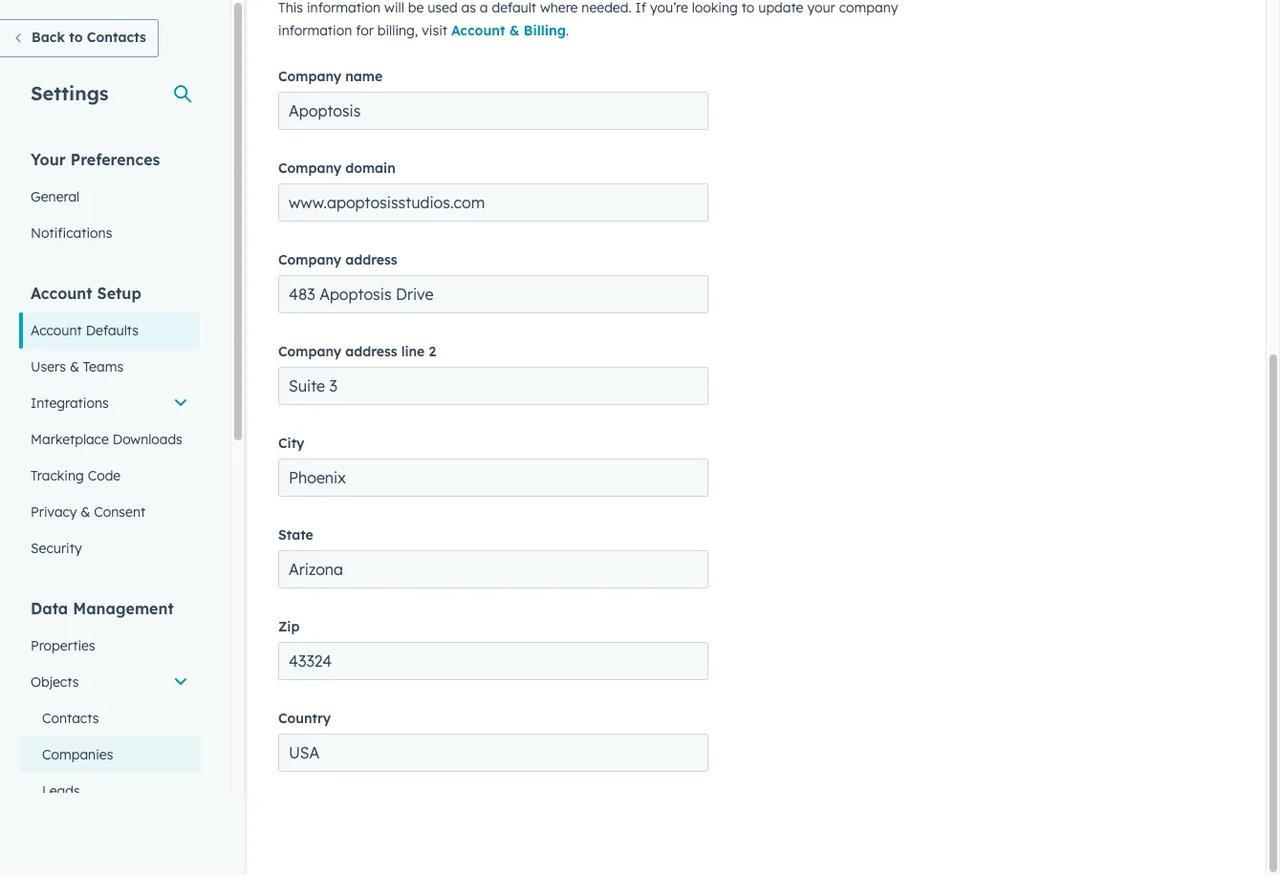 Task type: vqa. For each thing, say whether or not it's contained in the screenshot.
Customize contact association cards Choose the information shown for a contact on the right sidebar of an associated record.'s CUSTOMIZE
no



Task type: locate. For each thing, give the bounding box(es) containing it.
update
[[758, 0, 804, 16]]

Country text field
[[278, 734, 708, 773]]

information up for
[[307, 0, 381, 16]]

& right privacy
[[81, 504, 90, 521]]

account for account & billing .
[[451, 22, 505, 39]]

users & teams link
[[19, 349, 200, 385]]

security link
[[19, 531, 200, 567]]

for
[[356, 22, 374, 39]]

company
[[278, 68, 342, 85], [278, 160, 342, 177], [278, 251, 342, 269], [278, 343, 342, 360]]

leads link
[[19, 774, 200, 810]]

account down a
[[451, 22, 505, 39]]

companies link
[[19, 737, 200, 774]]

a
[[480, 0, 488, 16]]

account for account setup
[[31, 284, 92, 303]]

State text field
[[278, 551, 708, 589]]

default
[[492, 0, 536, 16]]

0 horizontal spatial to
[[69, 29, 83, 46]]

1 vertical spatial account
[[31, 284, 92, 303]]

& down default
[[509, 22, 520, 39]]

0 vertical spatial to
[[742, 0, 755, 16]]

3 company from the top
[[278, 251, 342, 269]]

this information will be used as a default where needed. if you're looking to update your company information for billing, visit
[[278, 0, 898, 39]]

0 vertical spatial address
[[345, 251, 397, 269]]

account & billing .
[[451, 22, 569, 39]]

contacts right back
[[87, 29, 146, 46]]

contacts
[[87, 29, 146, 46], [42, 710, 99, 728]]

account
[[451, 22, 505, 39], [31, 284, 92, 303], [31, 322, 82, 339]]

1 address from the top
[[345, 251, 397, 269]]

tracking code
[[31, 468, 121, 485]]

company domain
[[278, 160, 396, 177]]

contacts link
[[19, 701, 200, 737]]

& inside "link"
[[81, 504, 90, 521]]

your preferences element
[[19, 149, 200, 251]]

4 company from the top
[[278, 343, 342, 360]]

company for company domain
[[278, 160, 342, 177]]

2 vertical spatial account
[[31, 322, 82, 339]]

state
[[278, 527, 313, 544]]

your preferences
[[31, 150, 160, 169]]

back to contacts link
[[0, 19, 159, 57]]

to
[[742, 0, 755, 16], [69, 29, 83, 46]]

0 horizontal spatial &
[[70, 359, 79, 376]]

billing,
[[377, 22, 418, 39]]

needed.
[[582, 0, 632, 16]]

users
[[31, 359, 66, 376]]

1 horizontal spatial &
[[81, 504, 90, 521]]

your
[[31, 150, 66, 169]]

tracking
[[31, 468, 84, 485]]

address for company address
[[345, 251, 397, 269]]

1 vertical spatial &
[[70, 359, 79, 376]]

& right users
[[70, 359, 79, 376]]

address for company address line 2
[[345, 343, 397, 360]]

2 company from the top
[[278, 160, 342, 177]]

you're
[[650, 0, 688, 16]]

& for teams
[[70, 359, 79, 376]]

1 horizontal spatial to
[[742, 0, 755, 16]]

1 vertical spatial to
[[69, 29, 83, 46]]

account setup
[[31, 284, 141, 303]]

address left line
[[345, 343, 397, 360]]

information down this
[[278, 22, 352, 39]]

marketplace downloads
[[31, 431, 182, 448]]

2
[[429, 343, 436, 360]]

integrations
[[31, 395, 109, 412]]

1 vertical spatial contacts
[[42, 710, 99, 728]]

line
[[401, 343, 425, 360]]

contacts up companies
[[42, 710, 99, 728]]

objects button
[[19, 665, 200, 701]]

account up account defaults
[[31, 284, 92, 303]]

address
[[345, 251, 397, 269], [345, 343, 397, 360]]

leads
[[42, 783, 80, 800]]

2 horizontal spatial &
[[509, 22, 520, 39]]

City text field
[[278, 459, 708, 497]]

0 vertical spatial account
[[451, 22, 505, 39]]

1 vertical spatial address
[[345, 343, 397, 360]]

management
[[73, 599, 174, 619]]

account for account defaults
[[31, 322, 82, 339]]

information
[[307, 0, 381, 16], [278, 22, 352, 39]]

this
[[278, 0, 303, 16]]

data
[[31, 599, 68, 619]]

country
[[278, 710, 331, 728]]

downloads
[[113, 431, 182, 448]]

billing
[[524, 22, 566, 39]]

privacy & consent
[[31, 504, 145, 521]]

back to contacts
[[32, 29, 146, 46]]

&
[[509, 22, 520, 39], [70, 359, 79, 376], [81, 504, 90, 521]]

your
[[807, 0, 835, 16]]

to right back
[[69, 29, 83, 46]]

2 address from the top
[[345, 343, 397, 360]]

account inside account defaults link
[[31, 322, 82, 339]]

looking
[[692, 0, 738, 16]]

visit
[[422, 22, 447, 39]]

0 vertical spatial &
[[509, 22, 520, 39]]

general link
[[19, 179, 200, 215]]

2 vertical spatial &
[[81, 504, 90, 521]]

0 vertical spatial contacts
[[87, 29, 146, 46]]

zip
[[278, 619, 300, 636]]

to left update
[[742, 0, 755, 16]]

address down the domain
[[345, 251, 397, 269]]

account up users
[[31, 322, 82, 339]]

1 company from the top
[[278, 68, 342, 85]]

& for billing
[[509, 22, 520, 39]]

company for company address line 2
[[278, 343, 342, 360]]

notifications link
[[19, 215, 200, 251]]

if
[[635, 0, 646, 16]]



Task type: describe. For each thing, give the bounding box(es) containing it.
Company name text field
[[278, 92, 708, 130]]

account setup element
[[19, 283, 200, 567]]

will
[[384, 0, 404, 16]]

company
[[839, 0, 898, 16]]

privacy
[[31, 504, 77, 521]]

domain
[[345, 160, 396, 177]]

used
[[428, 0, 458, 16]]

company address
[[278, 251, 397, 269]]

marketplace downloads link
[[19, 422, 200, 458]]

company address line 2
[[278, 343, 436, 360]]

properties
[[31, 638, 95, 655]]

security
[[31, 540, 82, 557]]

to inside this information will be used as a default where needed. if you're looking to update your company information for billing, visit
[[742, 0, 755, 16]]

teams
[[83, 359, 123, 376]]

company for company name
[[278, 68, 342, 85]]

notifications
[[31, 225, 112, 242]]

account defaults link
[[19, 313, 200, 349]]

privacy & consent link
[[19, 494, 200, 531]]

name
[[345, 68, 383, 85]]

Zip text field
[[278, 643, 708, 681]]

data management
[[31, 599, 174, 619]]

1 vertical spatial information
[[278, 22, 352, 39]]

Company address text field
[[278, 275, 708, 314]]

contacts inside data management element
[[42, 710, 99, 728]]

general
[[31, 188, 80, 206]]

tracking code link
[[19, 458, 200, 494]]

code
[[88, 468, 121, 485]]

account & billing link
[[451, 22, 566, 39]]

company for company address
[[278, 251, 342, 269]]

company name
[[278, 68, 383, 85]]

account defaults
[[31, 322, 139, 339]]

be
[[408, 0, 424, 16]]

where
[[540, 0, 578, 16]]

integrations button
[[19, 385, 200, 422]]

as
[[461, 0, 476, 16]]

city
[[278, 435, 304, 452]]

companies
[[42, 747, 113, 764]]

objects
[[31, 674, 79, 691]]

consent
[[94, 504, 145, 521]]

Company domain text field
[[278, 184, 708, 222]]

0 vertical spatial information
[[307, 0, 381, 16]]

preferences
[[70, 150, 160, 169]]

back
[[32, 29, 65, 46]]

Company address line 2 text field
[[278, 367, 708, 405]]

setup
[[97, 284, 141, 303]]

properties link
[[19, 628, 200, 665]]

settings
[[31, 81, 109, 105]]

users & teams
[[31, 359, 123, 376]]

defaults
[[86, 322, 139, 339]]

.
[[566, 22, 569, 39]]

marketplace
[[31, 431, 109, 448]]

& for consent
[[81, 504, 90, 521]]

data management element
[[19, 599, 200, 876]]



